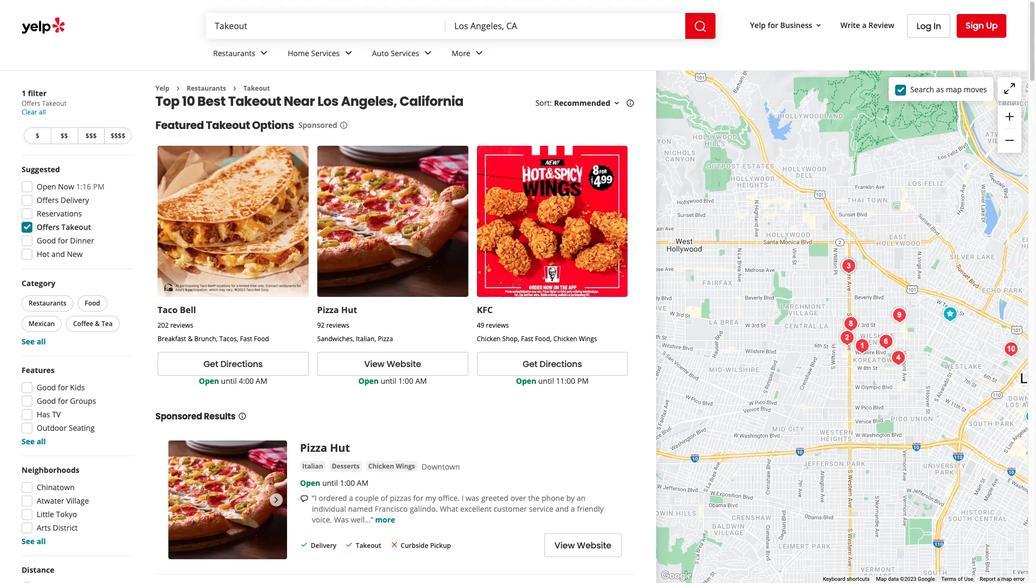 Task type: locate. For each thing, give the bounding box(es) containing it.
pm inside group
[[93, 181, 105, 192]]

1 vertical spatial view website
[[555, 539, 612, 552]]

1 vertical spatial restaurants
[[187, 84, 226, 93]]

1 24 chevron down v2 image from the left
[[258, 47, 271, 60]]

see up distance
[[22, 536, 35, 546]]

view
[[364, 358, 385, 370], [555, 539, 575, 552]]

1 horizontal spatial sponsored
[[299, 120, 337, 130]]

view website link down italian,
[[317, 352, 469, 376]]

chicken inside button
[[369, 462, 394, 471]]

0 horizontal spatial website
[[387, 358, 421, 370]]

yelp left business
[[751, 20, 766, 30]]

24 chevron down v2 image left auto
[[342, 47, 355, 60]]

restaurants up mexican
[[29, 299, 66, 308]]

log
[[917, 20, 932, 32]]

district
[[53, 523, 78, 533]]

good up has tv
[[37, 396, 56, 406]]

1 vertical spatial view
[[555, 539, 575, 552]]

pm right the 11:00
[[578, 376, 589, 386]]

1 vertical spatial offers
[[37, 195, 59, 205]]

2 24 chevron down v2 image from the left
[[422, 47, 435, 60]]

0 horizontal spatial 16 info v2 image
[[238, 412, 247, 421]]

0 vertical spatial see all button
[[22, 336, 46, 347]]

atwater village
[[37, 496, 89, 506]]

good for groups
[[37, 396, 96, 406]]

sponsored for sponsored
[[299, 120, 337, 130]]

0 horizontal spatial yelp
[[156, 84, 169, 93]]

my
[[426, 493, 437, 503]]

16 chevron right v2 image
[[174, 84, 182, 93]]

$$$$ button
[[104, 127, 132, 144]]

none field up home services link
[[215, 20, 437, 32]]

directions for kfc
[[540, 358, 582, 370]]

3 good from the top
[[37, 396, 56, 406]]

1 vertical spatial 1:00
[[340, 478, 355, 488]]

good down features
[[37, 382, 56, 393]]

group containing category
[[19, 278, 134, 347]]

0 vertical spatial see all
[[22, 336, 46, 347]]

1 get from the left
[[204, 358, 218, 370]]

reviews inside taco bell 202 reviews breakfast & brunch, tacos, fast food
[[170, 321, 193, 330]]

none field the find
[[215, 20, 437, 32]]

tip's house image
[[837, 327, 858, 349]]

kids
[[70, 382, 85, 393]]

16 info v2 image right recommended popup button at the top right of page
[[626, 99, 635, 108]]

2 services from the left
[[391, 48, 420, 58]]

view down by
[[555, 539, 575, 552]]

map for moves
[[947, 84, 962, 94]]

top
[[156, 93, 180, 110]]

food inside taco bell 202 reviews breakfast & brunch, tacos, fast food
[[254, 334, 269, 344]]

0 vertical spatial hut
[[341, 304, 357, 316]]

1 horizontal spatial map
[[1002, 576, 1013, 582]]

1 get directions link from the left
[[158, 352, 309, 376]]

1 vertical spatial of
[[958, 576, 963, 582]]

0 horizontal spatial fast
[[240, 334, 252, 344]]

all right clear
[[39, 107, 46, 117]]

pizza hut link
[[317, 304, 357, 316], [300, 441, 350, 455]]

0 vertical spatial view website
[[364, 358, 421, 370]]

and
[[51, 249, 65, 259], [556, 504, 569, 514]]

24 chevron down v2 image left home
[[258, 47, 271, 60]]

hut for pizza hut
[[330, 441, 350, 455]]

pizza for pizza hut 92 reviews sandwiches, italian, pizza
[[317, 304, 339, 316]]

abuelita's birria & mexican food image
[[838, 255, 860, 277]]

1 horizontal spatial &
[[188, 334, 193, 344]]

services right auto
[[391, 48, 420, 58]]

for inside "i ordered a couple of pizzas for my office. i was greeted over the phone by an individual named francisco galindo. what excellent customer service and a friendly voice. was well…"
[[413, 493, 424, 503]]

group
[[998, 105, 1022, 153], [18, 164, 134, 263], [19, 278, 134, 347], [18, 365, 134, 447], [18, 465, 134, 547]]

a up named at the left of the page
[[349, 493, 353, 503]]

24 chevron down v2 image for restaurants
[[258, 47, 271, 60]]

food
[[85, 299, 100, 308], [254, 334, 269, 344]]

get down brunch,
[[204, 358, 218, 370]]

directions
[[221, 358, 263, 370], [540, 358, 582, 370]]

all
[[39, 107, 46, 117], [37, 336, 46, 347], [37, 436, 46, 447], [37, 536, 46, 546]]

open until 1:00 am
[[359, 376, 427, 386], [300, 478, 369, 488]]

1 vertical spatial sponsored
[[156, 411, 202, 423]]

hut up sandwiches,
[[341, 304, 357, 316]]

yelp left 16 chevron right v2 icon
[[156, 84, 169, 93]]

get up open until 11:00 pm
[[523, 358, 538, 370]]

2 horizontal spatial chicken
[[554, 334, 578, 344]]

for inside button
[[768, 20, 779, 30]]

fast inside taco bell 202 reviews breakfast & brunch, tacos, fast food
[[240, 334, 252, 344]]

restaurants link up 16 chevron right v2 image
[[205, 39, 279, 70]]

all down outdoor
[[37, 436, 46, 447]]

open until 1:00 am up ordered
[[300, 478, 369, 488]]

fast left food,
[[521, 334, 534, 344]]

1 horizontal spatial and
[[556, 504, 569, 514]]

1 vertical spatial good
[[37, 382, 56, 393]]

get directions up open until 11:00 pm
[[523, 358, 582, 370]]

wings
[[579, 334, 598, 344], [396, 462, 415, 471]]

open for kfc
[[516, 376, 537, 386]]

see all down mexican button
[[22, 336, 46, 347]]

1 directions from the left
[[221, 358, 263, 370]]

home services link
[[279, 39, 364, 70]]

2 vertical spatial good
[[37, 396, 56, 406]]

3 see all button from the top
[[22, 536, 46, 546]]

a
[[863, 20, 867, 30], [349, 493, 353, 503], [571, 504, 575, 514], [998, 576, 1001, 582]]

None field
[[215, 20, 437, 32], [455, 20, 677, 32]]

see all down outdoor
[[22, 436, 46, 447]]

0 vertical spatial &
[[95, 319, 100, 328]]

of left the use
[[958, 576, 963, 582]]

good for good for kids
[[37, 382, 56, 393]]

0 horizontal spatial pm
[[93, 181, 105, 192]]

am for website
[[416, 376, 427, 386]]

16 chevron down v2 image right business
[[815, 21, 824, 30]]

voice.
[[312, 515, 332, 525]]

3 see from the top
[[22, 536, 35, 546]]

a right report
[[998, 576, 1001, 582]]

view website link down friendly
[[545, 534, 622, 557]]

for down good for kids
[[58, 396, 68, 406]]

for for business
[[768, 20, 779, 30]]

0 horizontal spatial 24 chevron down v2 image
[[258, 47, 271, 60]]

see up 'neighborhoods'
[[22, 436, 35, 447]]

24 chevron down v2 image inside home services link
[[342, 47, 355, 60]]

1 horizontal spatial delivery
[[311, 541, 337, 550]]

see all for good for kids
[[22, 436, 46, 447]]

1 vertical spatial pm
[[578, 376, 589, 386]]

services right home
[[311, 48, 340, 58]]

1 horizontal spatial 1:00
[[399, 376, 414, 386]]

1 horizontal spatial services
[[391, 48, 420, 58]]

0 horizontal spatial 24 chevron down v2 image
[[342, 47, 355, 60]]

2 get directions link from the left
[[477, 352, 628, 376]]

all down mexican button
[[37, 336, 46, 347]]

pizza hut link up 92
[[317, 304, 357, 316]]

open left the 11:00
[[516, 376, 537, 386]]

2 none field from the left
[[455, 20, 677, 32]]

pizzas
[[390, 493, 412, 503]]

ordered
[[319, 493, 347, 503]]

pizza for pizza hut
[[300, 441, 327, 455]]

slideshow element
[[168, 441, 287, 560]]

cooking mom image
[[852, 335, 873, 357]]

restaurants right 16 chevron right v2 icon
[[187, 84, 226, 93]]

1:00
[[399, 376, 414, 386], [340, 478, 355, 488]]

2 vertical spatial offers
[[37, 222, 59, 232]]

0 horizontal spatial get directions
[[204, 358, 263, 370]]

see down mexican button
[[22, 336, 35, 347]]

2 vertical spatial pizza
[[300, 441, 327, 455]]

use
[[965, 576, 974, 582]]

google
[[918, 576, 935, 582]]

hut up desserts
[[330, 441, 350, 455]]

1 horizontal spatial of
[[958, 576, 963, 582]]

all for features
[[37, 436, 46, 447]]

friendly
[[577, 504, 604, 514]]

2 vertical spatial see
[[22, 536, 35, 546]]

offers up 'reservations'
[[37, 195, 59, 205]]

seating
[[69, 423, 95, 433]]

reviews inside pizza hut 92 reviews sandwiches, italian, pizza
[[327, 321, 349, 330]]

1 horizontal spatial wings
[[579, 334, 598, 344]]

bell
[[180, 304, 196, 316]]

open until 1:00 am down italian,
[[359, 376, 427, 386]]

2 reviews from the left
[[327, 321, 349, 330]]

open up results
[[199, 376, 219, 386]]

more link
[[443, 39, 494, 70]]

wings inside kfc 49 reviews chicken shop, fast food, chicken wings
[[579, 334, 598, 344]]

24 chevron down v2 image right more on the top left of page
[[473, 47, 486, 60]]

pizza up 92
[[317, 304, 339, 316]]

yelp
[[751, 20, 766, 30], [156, 84, 169, 93]]

has tv
[[37, 409, 61, 420]]

map data ©2023 google
[[877, 576, 935, 582]]

2 vertical spatial see all
[[22, 536, 46, 546]]

an
[[577, 493, 586, 503]]

a right write
[[863, 20, 867, 30]]

0 vertical spatial food
[[85, 299, 100, 308]]

0 vertical spatial 1:00
[[399, 376, 414, 386]]

reviews
[[170, 321, 193, 330], [327, 321, 349, 330], [486, 321, 509, 330]]

pm for open now 1:16 pm
[[93, 181, 105, 192]]

little
[[37, 509, 54, 519]]

1 horizontal spatial none field
[[455, 20, 677, 32]]

hot
[[37, 249, 50, 259]]

offers
[[22, 99, 40, 108], [37, 195, 59, 205], [37, 222, 59, 232]]

offers down filter
[[22, 99, 40, 108]]

and right hot
[[51, 249, 65, 259]]

directions up 4:00
[[221, 358, 263, 370]]

1 vertical spatial and
[[556, 504, 569, 514]]

1 get directions from the left
[[204, 358, 263, 370]]

16 chevron down v2 image right recommended
[[613, 99, 622, 108]]

0 horizontal spatial view
[[364, 358, 385, 370]]

sign up link
[[958, 14, 1007, 38]]

report a map error link
[[980, 576, 1025, 582]]

0 vertical spatial delivery
[[61, 195, 89, 205]]

pm right 1:16 on the top left of the page
[[93, 181, 105, 192]]

open until 4:00 am
[[199, 376, 267, 386]]

2 fast from the left
[[521, 334, 534, 344]]

10
[[182, 93, 195, 110]]

view website down friendly
[[555, 539, 612, 552]]

0 horizontal spatial get
[[204, 358, 218, 370]]

takeout right 16 checkmark v2 icon
[[356, 541, 382, 550]]

until for bell
[[221, 376, 237, 386]]

Find text field
[[215, 20, 437, 32]]

map right the as
[[947, 84, 962, 94]]

until for 49
[[539, 376, 554, 386]]

and down by
[[556, 504, 569, 514]]

outdoor seating
[[37, 423, 95, 433]]

brunch,
[[194, 334, 218, 344]]

& left brunch,
[[188, 334, 193, 344]]

0 horizontal spatial food
[[85, 299, 100, 308]]

1 horizontal spatial view website link
[[545, 534, 622, 557]]

view down italian,
[[364, 358, 385, 370]]

none field near
[[455, 20, 677, 32]]

view website down italian,
[[364, 358, 421, 370]]

24 chevron down v2 image right auto services
[[422, 47, 435, 60]]

1 horizontal spatial 24 chevron down v2 image
[[422, 47, 435, 60]]

24 chevron down v2 image
[[342, 47, 355, 60], [422, 47, 435, 60]]

16 info v2 image for featured takeout options
[[340, 121, 348, 130]]

0 vertical spatial yelp
[[751, 20, 766, 30]]

"i ordered a couple of pizzas for my office. i was greeted over the phone by an individual named francisco galindo. what excellent customer service and a friendly voice. was well…"
[[312, 493, 604, 525]]

0 horizontal spatial &
[[95, 319, 100, 328]]

directions up the 11:00
[[540, 358, 582, 370]]

0 horizontal spatial get directions link
[[158, 352, 309, 376]]

terms of use
[[942, 576, 974, 582]]

pizza hut link up the italian
[[300, 441, 350, 455]]

food up "coffee & tea"
[[85, 299, 100, 308]]

2 horizontal spatial 16 info v2 image
[[626, 99, 635, 108]]

services for home services
[[311, 48, 340, 58]]

1 horizontal spatial reviews
[[327, 321, 349, 330]]

1 see all button from the top
[[22, 336, 46, 347]]

chicken up couple
[[369, 462, 394, 471]]

directions for taco bell
[[221, 358, 263, 370]]

good up hot
[[37, 235, 56, 246]]

0 vertical spatial pizza hut link
[[317, 304, 357, 316]]

3 reviews from the left
[[486, 321, 509, 330]]

1 vertical spatial see all
[[22, 436, 46, 447]]

reviews inside kfc 49 reviews chicken shop, fast food, chicken wings
[[486, 321, 509, 330]]

16 chevron down v2 image inside recommended popup button
[[613, 99, 622, 108]]

all for neighborhoods
[[37, 536, 46, 546]]

website
[[387, 358, 421, 370], [577, 539, 612, 552]]

group containing features
[[18, 365, 134, 447]]

rikas peruvian cuisine image
[[889, 304, 911, 326]]

open down italian,
[[359, 376, 379, 386]]

wings right food,
[[579, 334, 598, 344]]

0 horizontal spatial chicken
[[369, 462, 394, 471]]

get directions link
[[158, 352, 309, 376], [477, 352, 628, 376]]

0 vertical spatial pizza
[[317, 304, 339, 316]]

for left business
[[768, 20, 779, 30]]

fast right tacos,
[[240, 334, 252, 344]]

16 info v2 image right results
[[238, 412, 247, 421]]

1 horizontal spatial am
[[357, 478, 369, 488]]

next image
[[270, 494, 283, 507]]

$$$$
[[111, 131, 125, 140]]

near
[[284, 93, 315, 110]]

get directions link down food,
[[477, 352, 628, 376]]

0 vertical spatial view
[[364, 358, 385, 370]]

0 vertical spatial map
[[947, 84, 962, 94]]

chicken down 49
[[477, 334, 501, 344]]

2 good from the top
[[37, 382, 56, 393]]

2 vertical spatial see all button
[[22, 536, 46, 546]]

takeout up options
[[228, 93, 281, 110]]

wings up 'pizzas'
[[396, 462, 415, 471]]

1
[[22, 88, 26, 98]]

yelp inside button
[[751, 20, 766, 30]]

2 see all from the top
[[22, 436, 46, 447]]

0 horizontal spatial and
[[51, 249, 65, 259]]

francisco
[[375, 504, 408, 514]]

of inside "i ordered a couple of pizzas for my office. i was greeted over the phone by an individual named francisco galindo. what excellent customer service and a friendly voice. was well…"
[[381, 493, 388, 503]]

none field up business categories element
[[455, 20, 677, 32]]

seoul sausage company image
[[1001, 338, 1022, 360]]

takeout down best
[[206, 118, 250, 133]]

italian button
[[300, 461, 326, 472]]

get for bell
[[204, 358, 218, 370]]

see all button down arts
[[22, 536, 46, 546]]

16 checkmark v2 image
[[345, 541, 354, 549]]

& inside coffee & tea button
[[95, 319, 100, 328]]

get directions link down tacos,
[[158, 352, 309, 376]]

shop,
[[503, 334, 520, 344]]

search
[[911, 84, 935, 94]]

2 get from the left
[[523, 358, 538, 370]]

previous image
[[173, 494, 186, 507]]

moves
[[964, 84, 988, 94]]

16 chevron down v2 image
[[815, 21, 824, 30], [613, 99, 622, 108]]

0 horizontal spatial 1:00
[[340, 478, 355, 488]]

category
[[22, 278, 55, 288]]

get directions up open until 4:00 am
[[204, 358, 263, 370]]

24 chevron down v2 image for home services
[[342, 47, 355, 60]]

0 horizontal spatial view website link
[[317, 352, 469, 376]]

takeout down filter
[[42, 99, 67, 108]]

0 horizontal spatial 16 chevron down v2 image
[[613, 99, 622, 108]]

pizza up the italian
[[300, 441, 327, 455]]

0 horizontal spatial none field
[[215, 20, 437, 32]]

yelp for business button
[[746, 15, 828, 35]]

1 none field from the left
[[215, 20, 437, 32]]

food inside button
[[85, 299, 100, 308]]

2 directions from the left
[[540, 358, 582, 370]]

0 horizontal spatial am
[[256, 376, 267, 386]]

sponsored left results
[[156, 411, 202, 423]]

4:00
[[239, 376, 254, 386]]

groups
[[70, 396, 96, 406]]

0 vertical spatial pm
[[93, 181, 105, 192]]

for down offers takeout
[[58, 235, 68, 246]]

0 vertical spatial 16 info v2 image
[[626, 99, 635, 108]]

1 fast from the left
[[240, 334, 252, 344]]

best
[[198, 93, 226, 110]]

24 chevron down v2 image
[[258, 47, 271, 60], [473, 47, 486, 60]]

delivery down open now 1:16 pm
[[61, 195, 89, 205]]

food right tacos,
[[254, 334, 269, 344]]

16 info v2 image down angeles,
[[340, 121, 348, 130]]

restaurants up 16 chevron right v2 image
[[213, 48, 256, 58]]

1 vertical spatial delivery
[[311, 541, 337, 550]]

hut inside pizza hut 92 reviews sandwiches, italian, pizza
[[341, 304, 357, 316]]

get directions
[[204, 358, 263, 370], [523, 358, 582, 370]]

am for directions
[[256, 376, 267, 386]]

1 vertical spatial 16 chevron down v2 image
[[613, 99, 622, 108]]

24 chevron down v2 image inside more link
[[473, 47, 486, 60]]

fast inside kfc 49 reviews chicken shop, fast food, chicken wings
[[521, 334, 534, 344]]

see all button down mexican button
[[22, 336, 46, 347]]

see all button for good for kids
[[22, 436, 46, 447]]

1 24 chevron down v2 image from the left
[[342, 47, 355, 60]]

16 chevron down v2 image inside yelp for business button
[[815, 21, 824, 30]]

recommended button
[[554, 98, 622, 108]]

0 horizontal spatial map
[[947, 84, 962, 94]]

chinatown
[[37, 482, 75, 492]]

2 see from the top
[[22, 436, 35, 447]]

1 horizontal spatial 16 info v2 image
[[340, 121, 348, 130]]

0 horizontal spatial reviews
[[170, 321, 193, 330]]

0 vertical spatial wings
[[579, 334, 598, 344]]

report a map error
[[980, 576, 1025, 582]]

named
[[348, 504, 373, 514]]

reviews down "taco bell" link
[[170, 321, 193, 330]]

delivery right 16 checkmark v2 image
[[311, 541, 337, 550]]

1 vertical spatial food
[[254, 334, 269, 344]]

0 vertical spatial and
[[51, 249, 65, 259]]

& left tea
[[95, 319, 100, 328]]

home services
[[288, 48, 340, 58]]

restaurants for top restaurants link
[[213, 48, 256, 58]]

2 see all button from the top
[[22, 436, 46, 447]]

offers down 'reservations'
[[37, 222, 59, 232]]

1 vertical spatial view website link
[[545, 534, 622, 557]]

see for good for kids
[[22, 436, 35, 447]]

None search field
[[206, 13, 718, 39]]

for for groups
[[58, 396, 68, 406]]

offers delivery
[[37, 195, 89, 205]]

16 info v2 image
[[626, 99, 635, 108], [340, 121, 348, 130], [238, 412, 247, 421]]

2 vertical spatial restaurants
[[29, 299, 66, 308]]

sponsored down the top 10 best takeout near los angeles, california
[[299, 120, 337, 130]]

restaurants inside business categories element
[[213, 48, 256, 58]]

chicken right food,
[[554, 334, 578, 344]]

1 reviews from the left
[[170, 321, 193, 330]]

good
[[37, 235, 56, 246], [37, 382, 56, 393], [37, 396, 56, 406]]

1 services from the left
[[311, 48, 340, 58]]

open down suggested
[[37, 181, 56, 192]]

sign up
[[966, 19, 998, 32]]

0 horizontal spatial directions
[[221, 358, 263, 370]]

hut
[[341, 304, 357, 316], [330, 441, 350, 455]]

1 horizontal spatial get
[[523, 358, 538, 370]]

0 vertical spatial good
[[37, 235, 56, 246]]

3 see all from the top
[[22, 536, 46, 546]]

restaurants inside button
[[29, 299, 66, 308]]

get
[[204, 358, 218, 370], [523, 358, 538, 370]]

0 horizontal spatial wings
[[396, 462, 415, 471]]

2 24 chevron down v2 image from the left
[[473, 47, 486, 60]]

1 vertical spatial map
[[1002, 576, 1013, 582]]

hut for pizza hut 92 reviews sandwiches, italian, pizza
[[341, 304, 357, 316]]

the
[[528, 493, 540, 503]]

arts district
[[37, 523, 78, 533]]

map
[[947, 84, 962, 94], [1002, 576, 1013, 582]]

1 vertical spatial yelp
[[156, 84, 169, 93]]

see all button down outdoor
[[22, 436, 46, 447]]

filter
[[28, 88, 47, 98]]

all down arts
[[37, 536, 46, 546]]

1 horizontal spatial directions
[[540, 358, 582, 370]]

0 horizontal spatial delivery
[[61, 195, 89, 205]]

distance
[[22, 565, 54, 575]]

24 chevron down v2 image inside 'auto services' link
[[422, 47, 435, 60]]

2 horizontal spatial reviews
[[486, 321, 509, 330]]

1 horizontal spatial get directions link
[[477, 352, 628, 376]]

see all down arts
[[22, 536, 46, 546]]

takeout up dinner
[[61, 222, 91, 232]]

1 good from the top
[[37, 235, 56, 246]]

0 horizontal spatial view website
[[364, 358, 421, 370]]

see all button
[[22, 336, 46, 347], [22, 436, 46, 447], [22, 536, 46, 546]]

16 chevron down v2 image for yelp for business
[[815, 21, 824, 30]]

pizza right italian,
[[378, 334, 393, 344]]

view website link
[[317, 352, 469, 376], [545, 534, 622, 557]]

2 get directions from the left
[[523, 358, 582, 370]]

0 vertical spatial see
[[22, 336, 35, 347]]

1 horizontal spatial 16 chevron down v2 image
[[815, 21, 824, 30]]

$ button
[[24, 127, 51, 144]]



Task type: describe. For each thing, give the bounding box(es) containing it.
kfc 49 reviews chicken shop, fast food, chicken wings
[[477, 304, 598, 344]]

auto
[[372, 48, 389, 58]]

delivery inside group
[[61, 195, 89, 205]]

the kimbap image
[[840, 313, 862, 335]]

group containing neighborhoods
[[18, 465, 134, 547]]

get directions link for bell
[[158, 352, 309, 376]]

zoom out image
[[1004, 134, 1017, 147]]

as
[[937, 84, 945, 94]]

search image
[[694, 20, 707, 33]]

italian link
[[300, 461, 326, 472]]

24 chevron down v2 image for auto services
[[422, 47, 435, 60]]

desserts link
[[330, 461, 362, 472]]

see all button for chinatown
[[22, 536, 46, 546]]

see all for chinatown
[[22, 536, 46, 546]]

has
[[37, 409, 50, 420]]

1 vertical spatial pizza hut link
[[300, 441, 350, 455]]

sign
[[966, 19, 985, 32]]

breakfast
[[158, 334, 186, 344]]

results
[[204, 411, 236, 423]]

features
[[22, 365, 55, 375]]

map region
[[600, 0, 1037, 583]]

$$ button
[[51, 127, 77, 144]]

village
[[66, 496, 89, 506]]

for for dinner
[[58, 235, 68, 246]]

all inside 1 filter offers takeout clear all
[[39, 107, 46, 117]]

$$$ button
[[77, 127, 104, 144]]

sponsored for sponsored results
[[156, 411, 202, 423]]

good for kids
[[37, 382, 85, 393]]

top 10 best takeout near los angeles, california
[[156, 93, 464, 110]]

and inside group
[[51, 249, 65, 259]]

and inside "i ordered a couple of pizzas for my office. i was greeted over the phone by an individual named francisco galindo. what excellent customer service and a friendly voice. was well…"
[[556, 504, 569, 514]]

1 vertical spatial pizza
[[378, 334, 393, 344]]

1 horizontal spatial view website
[[555, 539, 612, 552]]

coffee & tea button
[[66, 316, 120, 332]]

1 horizontal spatial view
[[555, 539, 575, 552]]

business categories element
[[205, 39, 1007, 70]]

all for category
[[37, 336, 46, 347]]

offers for offers takeout
[[37, 222, 59, 232]]

italian
[[302, 462, 323, 471]]

greeted
[[482, 493, 509, 503]]

sponsored results
[[156, 411, 236, 423]]

taco bell link
[[158, 304, 196, 316]]

yelp for yelp link
[[156, 84, 169, 93]]

map
[[877, 576, 887, 582]]

expand map image
[[1004, 82, 1017, 95]]

get for 49
[[523, 358, 538, 370]]

202
[[158, 321, 169, 330]]

coffee & tea
[[73, 319, 113, 328]]

sandwiches,
[[317, 334, 355, 344]]

chd mandu la image
[[876, 331, 897, 352]]

pizza hut 92 reviews sandwiches, italian, pizza
[[317, 304, 393, 344]]

taco bell 202 reviews breakfast & brunch, tacos, fast food
[[158, 304, 269, 344]]

yelp for business
[[751, 20, 813, 30]]

error
[[1014, 576, 1025, 582]]

16 chevron down v2 image for recommended
[[613, 99, 622, 108]]

was
[[334, 515, 349, 525]]

get directions for bell
[[204, 358, 263, 370]]

chicken wings button
[[366, 461, 418, 472]]

chicken wings link
[[366, 461, 418, 472]]

tacos,
[[220, 334, 238, 344]]

write a review
[[841, 20, 895, 30]]

now
[[58, 181, 74, 192]]

keyboard shortcuts button
[[823, 576, 870, 583]]

offers for offers delivery
[[37, 195, 59, 205]]

for for kids
[[58, 382, 68, 393]]

write
[[841, 20, 861, 30]]

business
[[781, 20, 813, 30]]

1 see from the top
[[22, 336, 35, 347]]

neighborhoods
[[22, 465, 80, 475]]

write a review link
[[837, 15, 899, 35]]

1 see all from the top
[[22, 336, 46, 347]]

pm for open until 11:00 pm
[[578, 376, 589, 386]]

restaurants for "restaurants" button
[[29, 299, 66, 308]]

featured
[[156, 118, 204, 133]]

$$
[[61, 131, 68, 140]]

wings inside button
[[396, 462, 415, 471]]

2 vertical spatial 16 info v2 image
[[238, 412, 247, 421]]

takeout right 16 chevron right v2 image
[[243, 84, 270, 93]]

log in
[[917, 20, 942, 32]]

couple
[[355, 493, 379, 503]]

desserts button
[[330, 461, 362, 472]]

new
[[67, 249, 83, 259]]

1 vertical spatial restaurants link
[[187, 84, 226, 93]]

keyboard shortcuts
[[823, 576, 870, 582]]

zoom in image
[[1004, 110, 1017, 123]]

16 close v2 image
[[390, 541, 399, 549]]

kfc link
[[477, 304, 493, 316]]

reviews for view
[[327, 321, 349, 330]]

open for pizza hut
[[359, 376, 379, 386]]

desserts
[[332, 462, 360, 471]]

rice chicken image
[[888, 347, 910, 369]]

0 vertical spatial website
[[387, 358, 421, 370]]

outdoor
[[37, 423, 67, 433]]

$$$
[[86, 131, 97, 140]]

Near text field
[[455, 20, 677, 32]]

clear
[[22, 107, 37, 117]]

distance option group
[[18, 565, 134, 583]]

1 filter offers takeout clear all
[[22, 88, 67, 117]]

0 vertical spatial restaurants link
[[205, 39, 279, 70]]

takeout inside 1 filter offers takeout clear all
[[42, 99, 67, 108]]

get directions link for 49
[[477, 352, 628, 376]]

pizza hut image
[[1022, 406, 1037, 427]]

16 chevron right v2 image
[[231, 84, 239, 93]]

excellent
[[461, 504, 492, 514]]

restaurants button
[[22, 295, 73, 312]]

taco bell image
[[940, 303, 961, 325]]

until for hut
[[381, 376, 397, 386]]

tv
[[52, 409, 61, 420]]

featured takeout options
[[156, 118, 294, 133]]

service
[[529, 504, 554, 514]]

dinner
[[70, 235, 94, 246]]

by
[[567, 493, 575, 503]]

49
[[477, 321, 485, 330]]

good for good for dinner
[[37, 235, 56, 246]]

curbside pickup
[[401, 541, 451, 550]]

good for good for groups
[[37, 396, 56, 406]]

open for taco bell
[[199, 376, 219, 386]]

open now 1:16 pm
[[37, 181, 105, 192]]

reviews for get
[[170, 321, 193, 330]]

a inside the write a review link
[[863, 20, 867, 30]]

group containing suggested
[[18, 164, 134, 263]]

customer
[[494, 504, 527, 514]]

shortcuts
[[847, 576, 870, 582]]

1 vertical spatial open until 1:00 am
[[300, 478, 369, 488]]

a down by
[[571, 504, 575, 514]]

italian,
[[356, 334, 376, 344]]

pizza hut image
[[168, 441, 287, 560]]

good for dinner
[[37, 235, 94, 246]]

open inside group
[[37, 181, 56, 192]]

1 horizontal spatial website
[[577, 539, 612, 552]]

in
[[934, 20, 942, 32]]

chicken wings
[[369, 462, 415, 471]]

mexican
[[29, 319, 55, 328]]

0 vertical spatial view website link
[[317, 352, 469, 376]]

was
[[466, 493, 480, 503]]

home
[[288, 48, 309, 58]]

1 horizontal spatial chicken
[[477, 334, 501, 344]]

& inside taco bell 202 reviews breakfast & brunch, tacos, fast food
[[188, 334, 193, 344]]

tokyo
[[56, 509, 77, 519]]

0 vertical spatial open until 1:00 am
[[359, 376, 427, 386]]

16 info v2 image for top 10 best takeout near los angeles, california
[[626, 99, 635, 108]]

services for auto services
[[391, 48, 420, 58]]

log in link
[[908, 14, 951, 38]]

offers takeout
[[37, 222, 91, 232]]

map for error
[[1002, 576, 1013, 582]]

gengis khan image
[[838, 255, 860, 277]]

arts
[[37, 523, 51, 533]]

open up "i
[[300, 478, 320, 488]]

offers inside 1 filter offers takeout clear all
[[22, 99, 40, 108]]

yelp for yelp for business
[[751, 20, 766, 30]]

16 checkmark v2 image
[[300, 541, 309, 549]]

over
[[511, 493, 527, 503]]

get directions for 49
[[523, 358, 582, 370]]

24 chevron down v2 image for more
[[473, 47, 486, 60]]

kfc
[[477, 304, 493, 316]]

curbside
[[401, 541, 429, 550]]

takeout inside group
[[61, 222, 91, 232]]

more
[[452, 48, 471, 58]]

16 speech v2 image
[[300, 495, 309, 503]]

well…"
[[351, 515, 373, 525]]

see for chinatown
[[22, 536, 35, 546]]

pickup
[[430, 541, 451, 550]]

google image
[[659, 569, 695, 583]]



Task type: vqa. For each thing, say whether or not it's contained in the screenshot.
Terms of Use
yes



